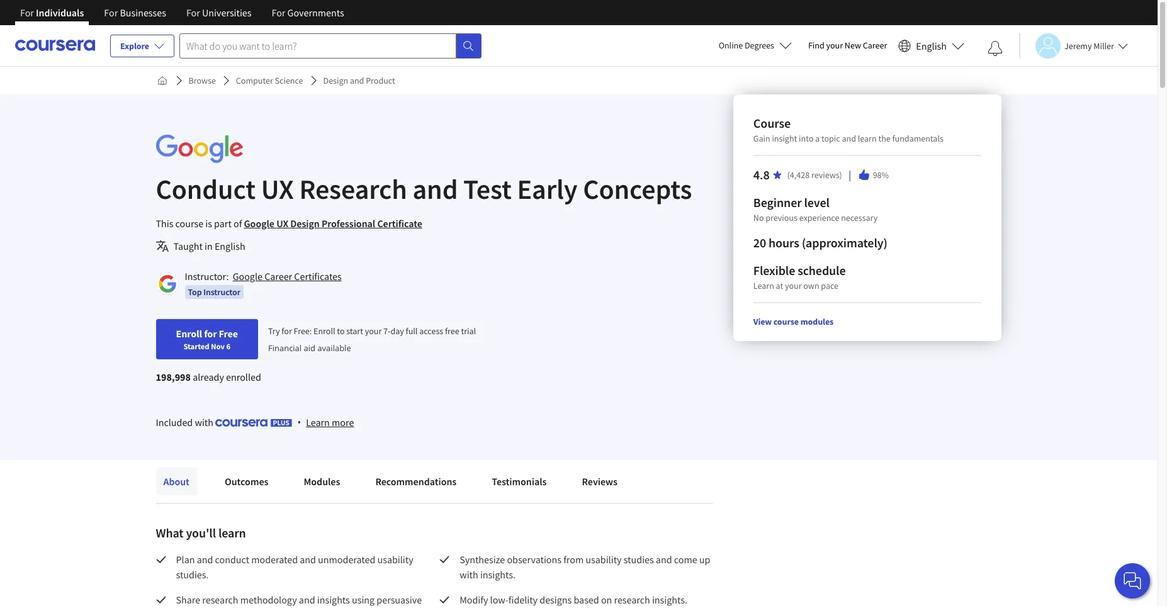 Task type: describe. For each thing, give the bounding box(es) containing it.
beginner
[[754, 195, 802, 210]]

of
[[234, 217, 242, 230]]

full
[[406, 326, 418, 337]]

financial
[[268, 343, 302, 354]]

experience
[[800, 212, 840, 224]]

(4,428
[[788, 169, 810, 181]]

at
[[776, 280, 784, 292]]

included
[[156, 416, 193, 429]]

concepts
[[583, 172, 692, 207]]

find your new career link
[[802, 38, 894, 54]]

usability inside plan and conduct moderated and unmoderated usability studies.
[[378, 554, 414, 566]]

jeremy miller button
[[1020, 33, 1128, 58]]

and left product on the top left
[[350, 75, 364, 86]]

|
[[848, 168, 853, 182]]

universities
[[202, 6, 252, 19]]

businesses
[[120, 6, 166, 19]]

learn inside flexible schedule learn at your own pace
[[754, 280, 774, 292]]

started
[[184, 341, 209, 351]]

day
[[391, 326, 404, 337]]

enroll inside enroll for free started nov 6
[[176, 327, 202, 340]]

browse
[[189, 75, 216, 86]]

for for individuals
[[20, 6, 34, 19]]

98%
[[873, 169, 889, 181]]

20
[[754, 235, 767, 251]]

certificate
[[377, 217, 422, 230]]

outcomes link
[[217, 468, 276, 496]]

browse link
[[184, 69, 221, 92]]

your inside flexible schedule learn at your own pace
[[785, 280, 802, 292]]

english button
[[894, 25, 970, 66]]

financial aid available button
[[268, 343, 351, 354]]

online degrees button
[[709, 31, 802, 59]]

schedule
[[798, 263, 846, 278]]

online
[[719, 40, 743, 51]]

governments
[[288, 6, 344, 19]]

in
[[205, 240, 213, 253]]

instructor: google career certificates top instructor
[[185, 270, 342, 298]]

2 horizontal spatial your
[[827, 40, 843, 51]]

start
[[347, 326, 363, 337]]

topic
[[822, 133, 841, 144]]

taught in english
[[173, 240, 245, 253]]

for individuals
[[20, 6, 84, 19]]

view course modules link
[[754, 316, 834, 327]]

0 horizontal spatial learn
[[218, 525, 246, 541]]

computer
[[236, 75, 273, 86]]

test
[[464, 172, 512, 207]]

learn more link
[[306, 415, 354, 430]]

you'll
[[186, 525, 216, 541]]

for for enroll
[[204, 327, 217, 340]]

free
[[219, 327, 238, 340]]

0 vertical spatial career
[[863, 40, 888, 51]]

with inside synthesize observations from usability studies and come up with insights.
[[460, 569, 478, 581]]

testimonials link
[[484, 468, 554, 496]]

reviews link
[[575, 468, 625, 496]]

this
[[156, 217, 173, 230]]

science
[[275, 75, 303, 86]]

explore
[[120, 40, 149, 52]]

1 vertical spatial design
[[291, 217, 320, 230]]

the
[[879, 133, 891, 144]]

enrolled
[[226, 371, 261, 384]]

already
[[193, 371, 224, 384]]

and inside "course gain insight into a topic and learn the fundamentals"
[[842, 133, 856, 144]]

up
[[700, 554, 711, 566]]

hours
[[769, 235, 800, 251]]

your inside try for free: enroll to start your 7-day full access free trial financial aid available
[[365, 326, 382, 337]]

course gain insight into a topic and learn the fundamentals
[[754, 115, 944, 144]]

conduct ux research and test early concepts
[[156, 172, 692, 207]]

early
[[517, 172, 578, 207]]

outcomes
[[225, 475, 269, 488]]

4.8
[[754, 167, 770, 183]]

available
[[318, 343, 351, 354]]

product
[[366, 75, 395, 86]]

studies
[[624, 554, 654, 566]]

google career certificates link
[[233, 270, 342, 283]]

top
[[188, 287, 202, 298]]

google ux design professional certificate link
[[244, 217, 422, 230]]

a
[[816, 133, 820, 144]]

0 horizontal spatial with
[[195, 416, 213, 429]]

english inside button
[[916, 39, 947, 52]]

individuals
[[36, 6, 84, 19]]

course
[[754, 115, 791, 131]]

previous
[[766, 212, 798, 224]]

free:
[[294, 326, 312, 337]]

20 hours (approximately)
[[754, 235, 888, 251]]

reviews)
[[812, 169, 843, 181]]

find your new career
[[809, 40, 888, 51]]

about
[[163, 475, 189, 488]]

1 vertical spatial ux
[[277, 217, 289, 230]]

beginner level no previous experience necessary
[[754, 195, 878, 224]]

plan
[[176, 554, 195, 566]]

part
[[214, 217, 232, 230]]

try
[[268, 326, 280, 337]]

explore button
[[110, 35, 174, 57]]

and right plan
[[197, 554, 213, 566]]



Task type: locate. For each thing, give the bounding box(es) containing it.
into
[[799, 133, 814, 144]]

1 horizontal spatial for
[[282, 326, 292, 337]]

trial
[[461, 326, 476, 337]]

6
[[226, 341, 231, 351]]

learn left the
[[858, 133, 877, 144]]

1 usability from the left
[[378, 554, 414, 566]]

online degrees
[[719, 40, 775, 51]]

come
[[674, 554, 698, 566]]

design down what do you want to learn? "text field"
[[323, 75, 348, 86]]

career
[[863, 40, 888, 51], [265, 270, 292, 283]]

0 horizontal spatial learn
[[306, 416, 330, 429]]

with right included
[[195, 416, 213, 429]]

your right 'find' in the right of the page
[[827, 40, 843, 51]]

this course is part of google ux design professional certificate
[[156, 217, 422, 230]]

career inside instructor: google career certificates top instructor
[[265, 270, 292, 283]]

insights.
[[480, 569, 516, 581]]

•
[[297, 416, 301, 429]]

and right moderated
[[300, 554, 316, 566]]

1 vertical spatial learn
[[218, 525, 246, 541]]

enroll left to
[[314, 326, 335, 337]]

0 vertical spatial learn
[[858, 133, 877, 144]]

for left individuals
[[20, 6, 34, 19]]

computer science link
[[231, 69, 308, 92]]

3 for from the left
[[186, 6, 200, 19]]

0 vertical spatial design
[[323, 75, 348, 86]]

from
[[564, 554, 584, 566]]

synthesize
[[460, 554, 505, 566]]

career left certificates
[[265, 270, 292, 283]]

usability right unmoderated
[[378, 554, 414, 566]]

google
[[244, 217, 275, 230], [233, 270, 263, 283]]

for for businesses
[[104, 6, 118, 19]]

included with
[[156, 416, 215, 429]]

instructor:
[[185, 270, 229, 283]]

modules
[[801, 316, 834, 327]]

1 horizontal spatial learn
[[754, 280, 774, 292]]

chat with us image
[[1123, 571, 1143, 591]]

reviews
[[582, 475, 618, 488]]

access
[[420, 326, 443, 337]]

for inside try for free: enroll to start your 7-day full access free trial financial aid available
[[282, 326, 292, 337]]

1 vertical spatial google
[[233, 270, 263, 283]]

1 vertical spatial english
[[215, 240, 245, 253]]

1 vertical spatial with
[[460, 569, 478, 581]]

and left come
[[656, 554, 672, 566]]

0 horizontal spatial usability
[[378, 554, 414, 566]]

2 for from the left
[[104, 6, 118, 19]]

flexible
[[754, 263, 796, 278]]

enroll up started
[[176, 327, 202, 340]]

modules link
[[296, 468, 348, 496]]

learn up conduct on the left bottom of page
[[218, 525, 246, 541]]

0 horizontal spatial design
[[291, 217, 320, 230]]

0 horizontal spatial for
[[204, 327, 217, 340]]

what
[[156, 525, 184, 541]]

0 vertical spatial with
[[195, 416, 213, 429]]

7-
[[384, 326, 391, 337]]

1 horizontal spatial career
[[863, 40, 888, 51]]

2 usability from the left
[[586, 554, 622, 566]]

course right view
[[774, 316, 799, 327]]

google up instructor
[[233, 270, 263, 283]]

miller
[[1094, 40, 1115, 51]]

new
[[845, 40, 862, 51]]

• learn more
[[297, 416, 354, 429]]

view course modules
[[754, 316, 834, 327]]

ux up this course is part of google ux design professional certificate
[[261, 172, 294, 207]]

conduct
[[156, 172, 256, 207]]

career right new
[[863, 40, 888, 51]]

1 for from the left
[[20, 6, 34, 19]]

google inside instructor: google career certificates top instructor
[[233, 270, 263, 283]]

unmoderated
[[318, 554, 376, 566]]

1 horizontal spatial your
[[785, 280, 802, 292]]

modules
[[304, 475, 340, 488]]

for up 'nov' at the left of page
[[204, 327, 217, 340]]

0 horizontal spatial english
[[215, 240, 245, 253]]

studies.
[[176, 569, 209, 581]]

0 vertical spatial learn
[[754, 280, 774, 292]]

recommendations link
[[368, 468, 464, 496]]

google image
[[156, 135, 243, 163]]

enroll
[[314, 326, 335, 337], [176, 327, 202, 340]]

0 vertical spatial google
[[244, 217, 275, 230]]

google career certificates image
[[158, 275, 177, 293]]

0 vertical spatial english
[[916, 39, 947, 52]]

course for this
[[175, 217, 203, 230]]

for governments
[[272, 6, 344, 19]]

1 horizontal spatial enroll
[[314, 326, 335, 337]]

usability right from
[[586, 554, 622, 566]]

learn
[[858, 133, 877, 144], [218, 525, 246, 541]]

and right topic
[[842, 133, 856, 144]]

to
[[337, 326, 345, 337]]

1 vertical spatial career
[[265, 270, 292, 283]]

pace
[[821, 280, 839, 292]]

1 horizontal spatial learn
[[858, 133, 877, 144]]

1 horizontal spatial design
[[323, 75, 348, 86]]

and up certificate
[[413, 172, 458, 207]]

0 vertical spatial your
[[827, 40, 843, 51]]

research
[[299, 172, 407, 207]]

and inside synthesize observations from usability studies and come up with insights.
[[656, 554, 672, 566]]

try for free: enroll to start your 7-day full access free trial financial aid available
[[268, 326, 476, 354]]

0 horizontal spatial course
[[175, 217, 203, 230]]

with
[[195, 416, 213, 429], [460, 569, 478, 581]]

0 horizontal spatial career
[[265, 270, 292, 283]]

1 horizontal spatial course
[[774, 316, 799, 327]]

gain
[[754, 133, 771, 144]]

for inside enroll for free started nov 6
[[204, 327, 217, 340]]

coursera plus image
[[215, 419, 292, 427]]

enroll inside try for free: enroll to start your 7-day full access free trial financial aid available
[[314, 326, 335, 337]]

1 vertical spatial learn
[[306, 416, 330, 429]]

own
[[804, 280, 820, 292]]

your right at
[[785, 280, 802, 292]]

show notifications image
[[988, 41, 1003, 56]]

enroll for free started nov 6
[[176, 327, 238, 351]]

for right try
[[282, 326, 292, 337]]

4 for from the left
[[272, 6, 286, 19]]

course for view
[[774, 316, 799, 327]]

is
[[205, 217, 212, 230]]

banner navigation
[[10, 0, 354, 35]]

learn
[[754, 280, 774, 292], [306, 416, 330, 429]]

for for universities
[[186, 6, 200, 19]]

with down synthesize in the bottom of the page
[[460, 569, 478, 581]]

0 vertical spatial ux
[[261, 172, 294, 207]]

synthesize observations from usability studies and come up with insights.
[[460, 554, 713, 581]]

None search field
[[180, 33, 482, 58]]

1 vertical spatial your
[[785, 280, 802, 292]]

0 horizontal spatial enroll
[[176, 327, 202, 340]]

for left businesses
[[104, 6, 118, 19]]

home image
[[157, 76, 167, 86]]

0 horizontal spatial your
[[365, 326, 382, 337]]

usability inside synthesize observations from usability studies and come up with insights.
[[586, 554, 622, 566]]

design
[[323, 75, 348, 86], [291, 217, 320, 230]]

course left is
[[175, 217, 203, 230]]

1 vertical spatial course
[[774, 316, 799, 327]]

What do you want to learn? text field
[[180, 33, 457, 58]]

conduct
[[215, 554, 249, 566]]

0 vertical spatial course
[[175, 217, 203, 230]]

for for try
[[282, 326, 292, 337]]

jeremy miller
[[1065, 40, 1115, 51]]

1 horizontal spatial english
[[916, 39, 947, 52]]

english
[[916, 39, 947, 52], [215, 240, 245, 253]]

coursera image
[[15, 35, 95, 56]]

for businesses
[[104, 6, 166, 19]]

moderated
[[251, 554, 298, 566]]

for left universities at the left
[[186, 6, 200, 19]]

your left the 7-
[[365, 326, 382, 337]]

nov
[[211, 341, 225, 351]]

necessary
[[841, 212, 878, 224]]

computer science
[[236, 75, 303, 86]]

certificates
[[294, 270, 342, 283]]

ux right of
[[277, 217, 289, 230]]

for left governments
[[272, 6, 286, 19]]

learn inside "course gain insight into a topic and learn the fundamentals"
[[858, 133, 877, 144]]

for for governments
[[272, 6, 286, 19]]

find
[[809, 40, 825, 51]]

fundamentals
[[893, 133, 944, 144]]

1 horizontal spatial usability
[[586, 554, 622, 566]]

design left professional
[[291, 217, 320, 230]]

learn right •
[[306, 416, 330, 429]]

design and product
[[323, 75, 395, 86]]

view
[[754, 316, 772, 327]]

google right of
[[244, 217, 275, 230]]

2 vertical spatial your
[[365, 326, 382, 337]]

learn inside • learn more
[[306, 416, 330, 429]]

learn left at
[[754, 280, 774, 292]]

instructor
[[203, 287, 240, 298]]

1 horizontal spatial with
[[460, 569, 478, 581]]



Task type: vqa. For each thing, say whether or not it's contained in the screenshot.
February related to MS in Management: Healthcare
no



